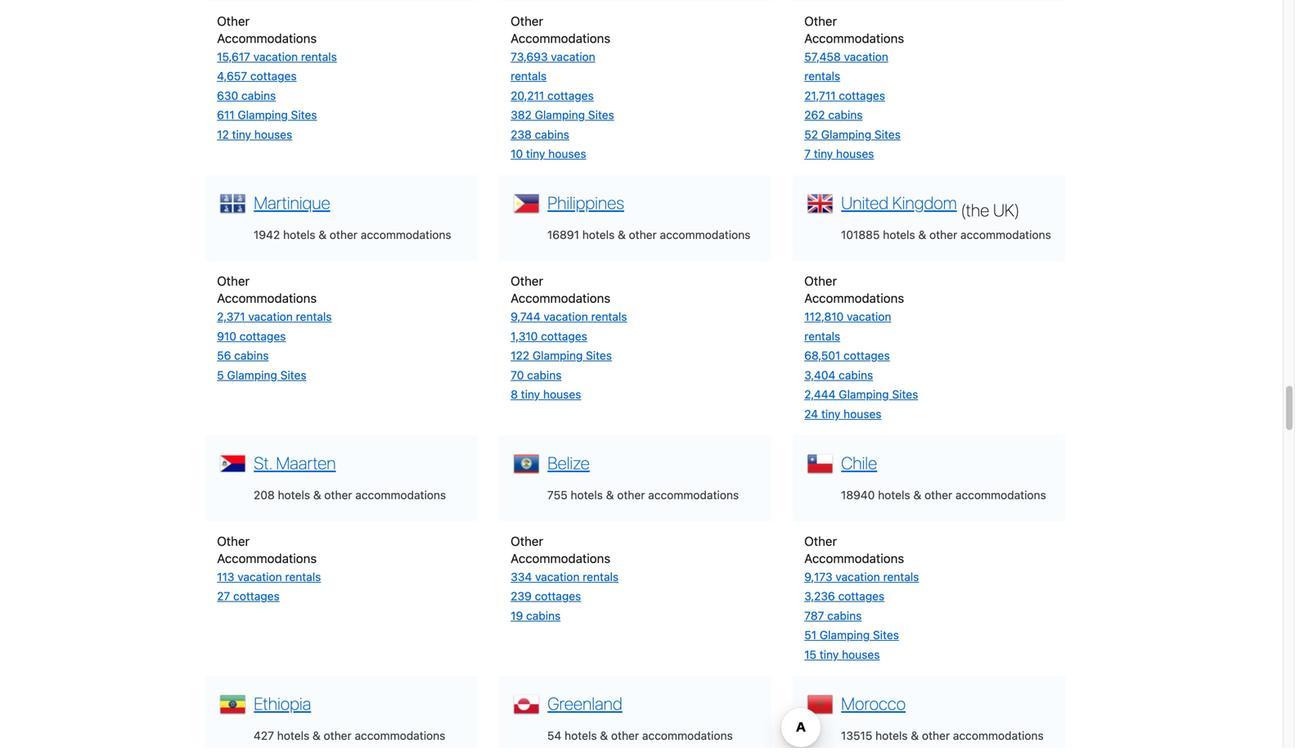 Task type: locate. For each thing, give the bounding box(es) containing it.
other
[[330, 228, 358, 241], [629, 228, 657, 241], [930, 228, 958, 241], [324, 488, 352, 502], [617, 488, 645, 502], [925, 488, 953, 502], [324, 729, 352, 742], [611, 729, 639, 742], [922, 729, 950, 742]]

accommodations up 9,173 vacation rentals link
[[805, 551, 905, 565]]

2,371 vacation rentals link
[[217, 310, 332, 323]]

cottages down 2,371 vacation rentals link
[[240, 329, 286, 343]]

other inside "other accommodations 2,371 vacation rentals 910 cottages 56 cabins 5 glamping sites"
[[217, 273, 250, 288]]

630 cabins link
[[217, 89, 276, 102]]

tiny
[[232, 128, 251, 141], [526, 147, 545, 161], [814, 147, 833, 161], [521, 388, 540, 401], [822, 407, 841, 421], [820, 648, 839, 661]]

sites inside 'other accommodations 15,617 vacation rentals 4,657 cottages 630 cabins 611 glamping sites 12 tiny houses'
[[291, 108, 317, 122]]

cabins down '21,711 cottages' link
[[829, 108, 863, 122]]

sites for other accommodations 57,458 vacation rentals 21,711 cottages 262 cabins 52 glamping sites 7 tiny houses
[[875, 128, 901, 141]]

cabins inside other accommodations 9,744 vacation rentals 1,310 cottages 122 glamping sites 70 cabins 8 tiny houses
[[527, 368, 562, 382]]

cottages down 113 vacation rentals 'link'
[[233, 589, 280, 603]]

tiny inside 'other accommodations 15,617 vacation rentals 4,657 cottages 630 cabins 611 glamping sites 12 tiny houses'
[[232, 128, 251, 141]]

glamping up 7 tiny houses link
[[822, 128, 872, 141]]

rentals inside "other accommodations 2,371 vacation rentals 910 cottages 56 cabins 5 glamping sites"
[[296, 310, 332, 323]]

51 glamping sites link
[[805, 628, 899, 642]]

3,236
[[805, 589, 835, 603]]

cabins inside other accommodations 9,173 vacation rentals 3,236 cottages 787 cabins 51 glamping sites 15 tiny houses
[[828, 609, 862, 622]]

cottages inside "other accommodations 2,371 vacation rentals 910 cottages 56 cabins 5 glamping sites"
[[240, 329, 286, 343]]

houses down 51 glamping sites link
[[842, 648, 880, 661]]

accommodations inside the other accommodations 334 vacation rentals 239 cottages 19 cabins
[[511, 551, 611, 565]]

cottages up '122 glamping sites' link
[[541, 329, 588, 343]]

910
[[217, 329, 237, 343]]

other up 73,693 on the left
[[511, 13, 544, 28]]

accommodations
[[217, 30, 317, 45], [511, 30, 611, 45], [805, 30, 905, 45], [217, 291, 317, 305], [511, 291, 611, 305], [805, 291, 905, 305], [217, 551, 317, 565], [511, 551, 611, 565], [805, 551, 905, 565]]

5 glamping sites link
[[217, 368, 307, 382]]

accommodations inside other accommodations 112,810 vacation rentals 68,501 cottages 3,404 cabins 2,444 glamping sites 24 tiny houses
[[805, 291, 905, 305]]

hotels down united kingdom link
[[883, 228, 916, 241]]

cottages for united kingdom
[[844, 349, 890, 362]]

rentals down 73,693 on the left
[[511, 69, 547, 83]]

houses inside other accommodations 57,458 vacation rentals 21,711 cottages 262 cabins 52 glamping sites 7 tiny houses
[[836, 147, 874, 161]]

cottages for chile
[[839, 589, 885, 603]]

3,404 cabins link
[[805, 368, 874, 382]]

cabins up 10 tiny houses link
[[535, 128, 570, 141]]

vacation
[[254, 50, 298, 63], [551, 50, 596, 63], [844, 50, 889, 63], [248, 310, 293, 323], [544, 310, 588, 323], [847, 310, 892, 323], [238, 570, 282, 583], [535, 570, 580, 583], [836, 570, 880, 583]]

other up 9,744 at the top
[[511, 273, 544, 288]]

accommodations inside other accommodations 9,744 vacation rentals 1,310 cottages 122 glamping sites 70 cabins 8 tiny houses
[[511, 291, 611, 305]]

other up 15,617
[[217, 13, 250, 28]]

cottages inside other accommodations 9,744 vacation rentals 1,310 cottages 122 glamping sites 70 cabins 8 tiny houses
[[541, 329, 588, 343]]

glamping for other accommodations 57,458 vacation rentals 21,711 cottages 262 cabins 52 glamping sites 7 tiny houses
[[822, 128, 872, 141]]

19
[[511, 609, 523, 622]]

other for united kingdom
[[930, 228, 958, 241]]

other down maarten
[[324, 488, 352, 502]]

27 cottages link
[[217, 589, 280, 603]]

rentals up 3,236 cottages link
[[884, 570, 919, 583]]

greenland link
[[544, 691, 623, 714]]

other down martinique
[[330, 228, 358, 241]]

57,458
[[805, 50, 841, 63]]

other up 334
[[511, 533, 544, 548]]

accommodations for belize
[[511, 551, 611, 565]]

cabins inside "other accommodations 2,371 vacation rentals 910 cottages 56 cabins 5 glamping sites"
[[234, 349, 269, 362]]

tiny inside other accommodations 112,810 vacation rentals 68,501 cottages 3,404 cabins 2,444 glamping sites 24 tiny houses
[[822, 407, 841, 421]]

other up 9,173
[[805, 533, 837, 548]]

vacation inside other accommodations 112,810 vacation rentals 68,501 cottages 3,404 cabins 2,444 glamping sites 24 tiny houses
[[847, 310, 892, 323]]

1942
[[254, 228, 280, 241]]

hotels for belize
[[571, 488, 603, 502]]

other inside other accommodations 57,458 vacation rentals 21,711 cottages 262 cabins 52 glamping sites 7 tiny houses
[[805, 13, 837, 28]]

68,501
[[805, 349, 841, 362]]

other for united kingdom
[[805, 273, 837, 288]]

houses inside 'other accommodations 15,617 vacation rentals 4,657 cottages 630 cabins 611 glamping sites 12 tiny houses'
[[254, 128, 292, 141]]

rentals inside the other accommodations 334 vacation rentals 239 cottages 19 cabins
[[583, 570, 619, 583]]

sites inside other accommodations 73,693 vacation rentals 20,211 cottages 382 glamping sites 238 cabins 10 tiny houses
[[588, 108, 615, 122]]

tiny right the 10
[[526, 147, 545, 161]]

other accommodations 73,693 vacation rentals 20,211 cottages 382 glamping sites 238 cabins 10 tiny houses
[[511, 13, 615, 161]]

cabins down 3,236 cottages link
[[828, 609, 862, 622]]

vacation up 910 cottages 'link' at the left of page
[[248, 310, 293, 323]]

cottages inside other accommodations 9,173 vacation rentals 3,236 cottages 787 cabins 51 glamping sites 15 tiny houses
[[839, 589, 885, 603]]

other for martinique
[[217, 273, 250, 288]]

8
[[511, 388, 518, 401]]

hotels right 427
[[277, 729, 310, 742]]

tiny inside other accommodations 73,693 vacation rentals 20,211 cottages 382 glamping sites 238 cabins 10 tiny houses
[[526, 147, 545, 161]]

787
[[805, 609, 824, 622]]

vacation for martinique
[[248, 310, 293, 323]]

accommodations up '73,693 vacation rentals' link
[[511, 30, 611, 45]]

vacation for st. maarten
[[238, 570, 282, 583]]

& right '18940'
[[914, 488, 922, 502]]

hotels down philippines
[[583, 228, 615, 241]]

20,211
[[511, 89, 545, 102]]

other right 16891
[[629, 228, 657, 241]]

rentals right 334
[[583, 570, 619, 583]]

houses down 70 cabins link on the left
[[543, 388, 581, 401]]

sites for other accommodations 112,810 vacation rentals 68,501 cottages 3,404 cabins 2,444 glamping sites 24 tiny houses
[[892, 388, 919, 401]]

cottages down 57,458 vacation rentals link
[[839, 89, 886, 102]]

cottages inside other accommodations 112,810 vacation rentals 68,501 cottages 3,404 cabins 2,444 glamping sites 24 tiny houses
[[844, 349, 890, 362]]

other accommodations 9,744 vacation rentals 1,310 cottages 122 glamping sites 70 cabins 8 tiny houses
[[511, 273, 627, 401]]

239 cottages link
[[511, 589, 581, 603]]

philippines link
[[544, 190, 624, 213]]

other inside the other accommodations 334 vacation rentals 239 cottages 19 cabins
[[511, 533, 544, 548]]

vacation inside other accommodations 9,744 vacation rentals 1,310 cottages 122 glamping sites 70 cabins 8 tiny houses
[[544, 310, 588, 323]]

262 cabins link
[[805, 108, 863, 122]]

vacation inside "other accommodations 2,371 vacation rentals 910 cottages 56 cabins 5 glamping sites"
[[248, 310, 293, 323]]

accommodations for martinique
[[361, 228, 452, 241]]

accommodations inside other accommodations 113 vacation rentals 27 cottages
[[217, 551, 317, 565]]

cabins inside 'other accommodations 15,617 vacation rentals 4,657 cottages 630 cabins 611 glamping sites 12 tiny houses'
[[241, 89, 276, 102]]

& down united kingdom (the uk)
[[919, 228, 927, 241]]

cottages inside the other accommodations 334 vacation rentals 239 cottages 19 cabins
[[535, 589, 581, 603]]

houses down 52 glamping sites link
[[836, 147, 874, 161]]

10 tiny houses link
[[511, 147, 587, 161]]

accommodations inside other accommodations 73,693 vacation rentals 20,211 cottages 382 glamping sites 238 cabins 10 tiny houses
[[511, 30, 611, 45]]

accommodations up 15,617 vacation rentals link
[[217, 30, 317, 45]]

& down philippines
[[618, 228, 626, 241]]

427
[[254, 729, 274, 742]]

hotels right 54
[[565, 729, 597, 742]]

uk)
[[994, 200, 1020, 220]]

vacation up 27 cottages link
[[238, 570, 282, 583]]

238 cabins link
[[511, 128, 570, 141]]

rentals
[[301, 50, 337, 63], [511, 69, 547, 83], [805, 69, 841, 83], [296, 310, 332, 323], [591, 310, 627, 323], [805, 329, 841, 343], [285, 570, 321, 583], [583, 570, 619, 583], [884, 570, 919, 583]]

& right 13515
[[911, 729, 919, 742]]

houses inside other accommodations 112,810 vacation rentals 68,501 cottages 3,404 cabins 2,444 glamping sites 24 tiny houses
[[844, 407, 882, 421]]

martinique link
[[250, 190, 330, 213]]

other up 113
[[217, 533, 250, 548]]

262
[[805, 108, 825, 122]]

vacation inside other accommodations 9,173 vacation rentals 3,236 cottages 787 cabins 51 glamping sites 15 tiny houses
[[836, 570, 880, 583]]

vacation up 4,657 cottages link
[[254, 50, 298, 63]]

accommodations for belize
[[648, 488, 739, 502]]

accommodations inside "other accommodations 2,371 vacation rentals 910 cottages 56 cabins 5 glamping sites"
[[217, 291, 317, 305]]

houses for other accommodations 9,744 vacation rentals 1,310 cottages 122 glamping sites 70 cabins 8 tiny houses
[[543, 388, 581, 401]]

16891
[[548, 228, 579, 241]]

glamping up the 12 tiny houses link
[[238, 108, 288, 122]]

other inside other accommodations 9,173 vacation rentals 3,236 cottages 787 cabins 51 glamping sites 15 tiny houses
[[805, 533, 837, 548]]

vacation inside the other accommodations 334 vacation rentals 239 cottages 19 cabins
[[535, 570, 580, 583]]

208
[[254, 488, 275, 502]]

68,501 cottages link
[[805, 349, 890, 362]]

tiny for other accommodations 73,693 vacation rentals 20,211 cottages 382 glamping sites 238 cabins 10 tiny houses
[[526, 147, 545, 161]]

tiny right 24
[[822, 407, 841, 421]]

427 hotels & other accommodations
[[254, 729, 446, 742]]

glamping inside "other accommodations 2,371 vacation rentals 910 cottages 56 cabins 5 glamping sites"
[[227, 368, 277, 382]]

other up 57,458
[[805, 13, 837, 28]]

cabins down 239 cottages link
[[526, 609, 561, 622]]

hotels for greenland
[[565, 729, 597, 742]]

other up 2,371 on the left top
[[217, 273, 250, 288]]

glamping inside other accommodations 9,173 vacation rentals 3,236 cottages 787 cabins 51 glamping sites 15 tiny houses
[[820, 628, 870, 642]]

rentals inside other accommodations 57,458 vacation rentals 21,711 cottages 262 cabins 52 glamping sites 7 tiny houses
[[805, 69, 841, 83]]

other right 13515
[[922, 729, 950, 742]]

sites inside "other accommodations 2,371 vacation rentals 910 cottages 56 cabins 5 glamping sites"
[[280, 368, 307, 382]]

vacation for belize
[[535, 570, 580, 583]]

accommodations for martinique
[[217, 291, 317, 305]]

sites for other accommodations 15,617 vacation rentals 4,657 cottages 630 cabins 611 glamping sites 12 tiny houses
[[291, 108, 317, 122]]

8 tiny houses link
[[511, 388, 581, 401]]

glamping down 20,211 cottages "link"
[[535, 108, 585, 122]]

glamping for other accommodations 15,617 vacation rentals 4,657 cottages 630 cabins 611 glamping sites 12 tiny houses
[[238, 108, 288, 122]]

& for martinique
[[319, 228, 327, 241]]

other down united kingdom (the uk)
[[930, 228, 958, 241]]

houses down 2,444 glamping sites link
[[844, 407, 882, 421]]

vacation inside 'other accommodations 15,617 vacation rentals 4,657 cottages 630 cabins 611 glamping sites 12 tiny houses'
[[254, 50, 298, 63]]

54 hotels & other accommodations
[[548, 729, 733, 742]]

vacation inside other accommodations 57,458 vacation rentals 21,711 cottages 262 cabins 52 glamping sites 7 tiny houses
[[844, 50, 889, 63]]

cabins inside other accommodations 57,458 vacation rentals 21,711 cottages 262 cabins 52 glamping sites 7 tiny houses
[[829, 108, 863, 122]]

rentals up 5 glamping sites link
[[296, 310, 332, 323]]

cottages for belize
[[535, 589, 581, 603]]

hotels right 1942
[[283, 228, 316, 241]]

& for united kingdom
[[919, 228, 927, 241]]

56 cabins link
[[217, 349, 269, 362]]

greenland
[[548, 693, 623, 714]]

& right 427
[[313, 729, 321, 742]]

16891 hotels & other accommodations
[[548, 228, 751, 241]]

1,310
[[511, 329, 538, 343]]

21,711
[[805, 89, 836, 102]]

& down martinique
[[319, 228, 327, 241]]

cottages down 15,617 vacation rentals link
[[250, 69, 297, 83]]

vacation up 3,236 cottages link
[[836, 570, 880, 583]]

tiny inside other accommodations 9,173 vacation rentals 3,236 cottages 787 cabins 51 glamping sites 15 tiny houses
[[820, 648, 839, 661]]

cabins for other accommodations 112,810 vacation rentals 68,501 cottages 3,404 cabins 2,444 glamping sites 24 tiny houses
[[839, 368, 874, 382]]

glamping inside other accommodations 57,458 vacation rentals 21,711 cottages 262 cabins 52 glamping sites 7 tiny houses
[[822, 128, 872, 141]]

accommodations for morocco
[[953, 729, 1044, 742]]

& right 755
[[606, 488, 614, 502]]

other inside other accommodations 112,810 vacation rentals 68,501 cottages 3,404 cabins 2,444 glamping sites 24 tiny houses
[[805, 273, 837, 288]]

334 vacation rentals link
[[511, 570, 619, 583]]

2,371
[[217, 310, 245, 323]]

rentals for st. maarten
[[285, 570, 321, 583]]

hotels right 755
[[571, 488, 603, 502]]

glamping inside 'other accommodations 15,617 vacation rentals 4,657 cottages 630 cabins 611 glamping sites 12 tiny houses'
[[238, 108, 288, 122]]

tiny for other accommodations 57,458 vacation rentals 21,711 cottages 262 cabins 52 glamping sites 7 tiny houses
[[814, 147, 833, 161]]

houses down 238 cabins link
[[549, 147, 587, 161]]

vacation for chile
[[836, 570, 880, 583]]

vacation inside other accommodations 113 vacation rentals 27 cottages
[[238, 570, 282, 583]]

rentals for united kingdom
[[805, 329, 841, 343]]

rentals right 113
[[285, 570, 321, 583]]

accommodations for united kingdom
[[961, 228, 1052, 241]]

tiny for other accommodations 112,810 vacation rentals 68,501 cottages 3,404 cabins 2,444 glamping sites 24 tiny houses
[[822, 407, 841, 421]]

other right '18940'
[[925, 488, 953, 502]]

vacation right 57,458
[[844, 50, 889, 63]]

3,236 cottages link
[[805, 589, 885, 603]]

rentals inside other accommodations 112,810 vacation rentals 68,501 cottages 3,404 cabins 2,444 glamping sites 24 tiny houses
[[805, 329, 841, 343]]

cabins down 4,657 cottages link
[[241, 89, 276, 102]]

rentals inside other accommodations 9,173 vacation rentals 3,236 cottages 787 cabins 51 glamping sites 15 tiny houses
[[884, 570, 919, 583]]

cottages down 9,173 vacation rentals link
[[839, 589, 885, 603]]

52
[[805, 128, 818, 141]]

cottages
[[250, 69, 297, 83], [548, 89, 594, 102], [839, 89, 886, 102], [240, 329, 286, 343], [541, 329, 588, 343], [844, 349, 890, 362], [233, 589, 280, 603], [535, 589, 581, 603], [839, 589, 885, 603]]

cottages up 382 glamping sites link
[[548, 89, 594, 102]]

hotels right 208
[[278, 488, 310, 502]]

houses inside other accommodations 9,744 vacation rentals 1,310 cottages 122 glamping sites 70 cabins 8 tiny houses
[[543, 388, 581, 401]]

glamping up 24 tiny houses link
[[839, 388, 889, 401]]

rentals up '122 glamping sites' link
[[591, 310, 627, 323]]

cabins up 8 tiny houses link
[[527, 368, 562, 382]]

houses inside other accommodations 9,173 vacation rentals 3,236 cottages 787 cabins 51 glamping sites 15 tiny houses
[[842, 648, 880, 661]]

belize link
[[544, 450, 590, 473]]

sites inside other accommodations 57,458 vacation rentals 21,711 cottages 262 cabins 52 glamping sites 7 tiny houses
[[875, 128, 901, 141]]

73,693 vacation rentals link
[[511, 50, 596, 83]]

cottages down 334 vacation rentals link
[[535, 589, 581, 603]]

accommodations up 112,810 vacation rentals 'link'
[[805, 291, 905, 305]]

glamping down 1,310 cottages link
[[533, 349, 583, 362]]

glamping up 15 tiny houses "link"
[[820, 628, 870, 642]]

& down greenland
[[600, 729, 608, 742]]

hotels for st. maarten
[[278, 488, 310, 502]]

cabins inside the other accommodations 334 vacation rentals 239 cottages 19 cabins
[[526, 609, 561, 622]]

cottages inside other accommodations 113 vacation rentals 27 cottages
[[233, 589, 280, 603]]

accommodations for greenland
[[642, 729, 733, 742]]

vacation up the 68,501 cottages link
[[847, 310, 892, 323]]

rentals inside other accommodations 9,744 vacation rentals 1,310 cottages 122 glamping sites 70 cabins 8 tiny houses
[[591, 310, 627, 323]]

rentals down 57,458
[[805, 69, 841, 83]]

tiny right "12"
[[232, 128, 251, 141]]

cabins for other accommodations 334 vacation rentals 239 cottages 19 cabins
[[526, 609, 561, 622]]

7
[[805, 147, 811, 161]]

glamping down 56 cabins link
[[227, 368, 277, 382]]

27
[[217, 589, 230, 603]]

vacation up 1,310 cottages link
[[544, 310, 588, 323]]

rentals inside other accommodations 113 vacation rentals 27 cottages
[[285, 570, 321, 583]]

101885 hotels & other accommodations
[[841, 228, 1052, 241]]

& for chile
[[914, 488, 922, 502]]

rentals up 68,501
[[805, 329, 841, 343]]

hotels right 13515
[[876, 729, 908, 742]]

tiny right 7 at the right
[[814, 147, 833, 161]]

other right 755
[[617, 488, 645, 502]]

accommodations up 9,744 vacation rentals "link"
[[511, 291, 611, 305]]

glamping
[[238, 108, 288, 122], [535, 108, 585, 122], [822, 128, 872, 141], [533, 349, 583, 362], [227, 368, 277, 382], [839, 388, 889, 401], [820, 628, 870, 642]]

rentals up 611 glamping sites link
[[301, 50, 337, 63]]

glamping for other accommodations 2,371 vacation rentals 910 cottages 56 cabins 5 glamping sites
[[227, 368, 277, 382]]

other inside other accommodations 9,744 vacation rentals 1,310 cottages 122 glamping sites 70 cabins 8 tiny houses
[[511, 273, 544, 288]]

other inside other accommodations 113 vacation rentals 27 cottages
[[217, 533, 250, 548]]

accommodations for ethiopia
[[355, 729, 446, 742]]

9,744 vacation rentals link
[[511, 310, 627, 323]]

accommodations inside other accommodations 9,173 vacation rentals 3,236 cottages 787 cabins 51 glamping sites 15 tiny houses
[[805, 551, 905, 565]]

tiny right 15
[[820, 648, 839, 661]]

sites inside other accommodations 112,810 vacation rentals 68,501 cottages 3,404 cabins 2,444 glamping sites 24 tiny houses
[[892, 388, 919, 401]]

accommodations up 2,371 vacation rentals link
[[217, 291, 317, 305]]

other for greenland
[[611, 729, 639, 742]]

other right 427
[[324, 729, 352, 742]]

vacation right 73,693 on the left
[[551, 50, 596, 63]]

houses down 611 glamping sites link
[[254, 128, 292, 141]]

cottages for philippines
[[541, 329, 588, 343]]

other down greenland
[[611, 729, 639, 742]]

vacation inside other accommodations 73,693 vacation rentals 20,211 cottages 382 glamping sites 238 cabins 10 tiny houses
[[551, 50, 596, 63]]

cabins inside other accommodations 112,810 vacation rentals 68,501 cottages 3,404 cabins 2,444 glamping sites 24 tiny houses
[[839, 368, 874, 382]]

other for chile
[[925, 488, 953, 502]]

glamping inside other accommodations 112,810 vacation rentals 68,501 cottages 3,404 cabins 2,444 glamping sites 24 tiny houses
[[839, 388, 889, 401]]

ethiopia
[[254, 693, 311, 714]]

other accommodations 112,810 vacation rentals 68,501 cottages 3,404 cabins 2,444 glamping sites 24 tiny houses
[[805, 273, 919, 421]]

houses for other accommodations 15,617 vacation rentals 4,657 cottages 630 cabins 611 glamping sites 12 tiny houses
[[254, 128, 292, 141]]

334
[[511, 570, 532, 583]]

hotels for ethiopia
[[277, 729, 310, 742]]

4,657
[[217, 69, 247, 83]]

accommodations up 334 vacation rentals link
[[511, 551, 611, 565]]

belize
[[548, 452, 590, 473]]

accommodations up 113 vacation rentals 'link'
[[217, 551, 317, 565]]

cabins up 2,444 glamping sites link
[[839, 368, 874, 382]]

vacation for united kingdom
[[847, 310, 892, 323]]

sites inside other accommodations 9,173 vacation rentals 3,236 cottages 787 cabins 51 glamping sites 15 tiny houses
[[873, 628, 899, 642]]

hotels
[[283, 228, 316, 241], [583, 228, 615, 241], [883, 228, 916, 241], [278, 488, 310, 502], [571, 488, 603, 502], [878, 488, 911, 502], [277, 729, 310, 742], [565, 729, 597, 742], [876, 729, 908, 742]]

cottages up 3,404 cabins link at right
[[844, 349, 890, 362]]

tiny right '8'
[[521, 388, 540, 401]]

morocco link
[[837, 691, 906, 714]]

sites
[[291, 108, 317, 122], [588, 108, 615, 122], [875, 128, 901, 141], [586, 349, 612, 362], [280, 368, 307, 382], [892, 388, 919, 401], [873, 628, 899, 642]]

accommodations for philippines
[[660, 228, 751, 241]]

cabins down 910 cottages 'link' at the left of page
[[234, 349, 269, 362]]

7 tiny houses link
[[805, 147, 874, 161]]

hotels right '18940'
[[878, 488, 911, 502]]

& down maarten
[[313, 488, 321, 502]]

cabins inside other accommodations 73,693 vacation rentals 20,211 cottages 382 glamping sites 238 cabins 10 tiny houses
[[535, 128, 570, 141]]

other up 112,810
[[805, 273, 837, 288]]

cottages for martinique
[[240, 329, 286, 343]]

other for martinique
[[330, 228, 358, 241]]

18940 hotels & other accommodations
[[841, 488, 1047, 502]]

houses inside other accommodations 73,693 vacation rentals 20,211 cottages 382 glamping sites 238 cabins 10 tiny houses
[[549, 147, 587, 161]]

15,617 vacation rentals link
[[217, 50, 337, 63]]

vacation up 239 cottages link
[[535, 570, 580, 583]]

tiny inside other accommodations 9,744 vacation rentals 1,310 cottages 122 glamping sites 70 cabins 8 tiny houses
[[521, 388, 540, 401]]

15,617
[[217, 50, 250, 63]]

vacation for philippines
[[544, 310, 588, 323]]

tiny inside other accommodations 57,458 vacation rentals 21,711 cottages 262 cabins 52 glamping sites 7 tiny houses
[[814, 147, 833, 161]]



Task type: vqa. For each thing, say whether or not it's contained in the screenshot.


Task type: describe. For each thing, give the bounding box(es) containing it.
rentals for philippines
[[591, 310, 627, 323]]

cottages inside 'other accommodations 15,617 vacation rentals 4,657 cottages 630 cabins 611 glamping sites 12 tiny houses'
[[250, 69, 297, 83]]

accommodations for st. maarten
[[217, 551, 317, 565]]

3,404
[[805, 368, 836, 382]]

united
[[842, 192, 889, 213]]

1,310 cottages link
[[511, 329, 588, 343]]

& for st. maarten
[[313, 488, 321, 502]]

other for ethiopia
[[324, 729, 352, 742]]

rentals for belize
[[583, 570, 619, 583]]

accommodations for united kingdom
[[805, 291, 905, 305]]

208 hotels & other accommodations
[[254, 488, 446, 502]]

other accommodations 57,458 vacation rentals 21,711 cottages 262 cabins 52 glamping sites 7 tiny houses
[[805, 13, 905, 161]]

1942 hotels & other accommodations
[[254, 228, 452, 241]]

tiny for other accommodations 9,744 vacation rentals 1,310 cottages 122 glamping sites 70 cabins 8 tiny houses
[[521, 388, 540, 401]]

630
[[217, 89, 238, 102]]

13515 hotels & other accommodations
[[841, 729, 1044, 742]]

56
[[217, 349, 231, 362]]

15 tiny houses link
[[805, 648, 880, 661]]

21,711 cottages link
[[805, 89, 886, 102]]

other for morocco
[[922, 729, 950, 742]]

other for st. maarten
[[217, 533, 250, 548]]

hotels for philippines
[[583, 228, 615, 241]]

other accommodations 15,617 vacation rentals 4,657 cottages 630 cabins 611 glamping sites 12 tiny houses
[[217, 13, 337, 141]]

20,211 cottages link
[[511, 89, 594, 102]]

122
[[511, 349, 530, 362]]

9,173
[[805, 570, 833, 583]]

cabins for other accommodations 9,173 vacation rentals 3,236 cottages 787 cabins 51 glamping sites 15 tiny houses
[[828, 609, 862, 622]]

houses for other accommodations 57,458 vacation rentals 21,711 cottages 262 cabins 52 glamping sites 7 tiny houses
[[836, 147, 874, 161]]

rentals inside other accommodations 73,693 vacation rentals 20,211 cottages 382 glamping sites 238 cabins 10 tiny houses
[[511, 69, 547, 83]]

other inside 'other accommodations 15,617 vacation rentals 4,657 cottages 630 cabins 611 glamping sites 12 tiny houses'
[[217, 13, 250, 28]]

57,458 vacation rentals link
[[805, 50, 889, 83]]

rentals for chile
[[884, 570, 919, 583]]

sites inside other accommodations 9,744 vacation rentals 1,310 cottages 122 glamping sites 70 cabins 8 tiny houses
[[586, 349, 612, 362]]

glamping for other accommodations 9,173 vacation rentals 3,236 cottages 787 cabins 51 glamping sites 15 tiny houses
[[820, 628, 870, 642]]

12
[[217, 128, 229, 141]]

sites for other accommodations 9,173 vacation rentals 3,236 cottages 787 cabins 51 glamping sites 15 tiny houses
[[873, 628, 899, 642]]

glamping for other accommodations 112,810 vacation rentals 68,501 cottages 3,404 cabins 2,444 glamping sites 24 tiny houses
[[839, 388, 889, 401]]

other accommodations 2,371 vacation rentals 910 cottages 56 cabins 5 glamping sites
[[217, 273, 332, 382]]

accommodations up 57,458 vacation rentals link
[[805, 30, 905, 45]]

18940
[[841, 488, 875, 502]]

51
[[805, 628, 817, 642]]

martinique
[[254, 192, 330, 213]]

122 glamping sites link
[[511, 349, 612, 362]]

9,744
[[511, 310, 541, 323]]

cabins for other accommodations 57,458 vacation rentals 21,711 cottages 262 cabins 52 glamping sites 7 tiny houses
[[829, 108, 863, 122]]

113
[[217, 570, 234, 583]]

24 tiny houses link
[[805, 407, 882, 421]]

hotels for united kingdom
[[883, 228, 916, 241]]

morocco
[[842, 693, 906, 714]]

united kingdom (the uk)
[[842, 192, 1020, 220]]

philippines
[[548, 192, 624, 213]]

2,444
[[805, 388, 836, 401]]

rentals inside 'other accommodations 15,617 vacation rentals 4,657 cottages 630 cabins 611 glamping sites 12 tiny houses'
[[301, 50, 337, 63]]

382
[[511, 108, 532, 122]]

611
[[217, 108, 235, 122]]

& for morocco
[[911, 729, 919, 742]]

9,173 vacation rentals link
[[805, 570, 919, 583]]

12 tiny houses link
[[217, 128, 292, 141]]

52 glamping sites link
[[805, 128, 901, 141]]

kingdom
[[893, 192, 957, 213]]

& for greenland
[[600, 729, 608, 742]]

hotels for morocco
[[876, 729, 908, 742]]

cabins for other accommodations 15,617 vacation rentals 4,657 cottages 630 cabins 611 glamping sites 12 tiny houses
[[241, 89, 276, 102]]

755 hotels & other accommodations
[[548, 488, 739, 502]]

cabins for other accommodations 2,371 vacation rentals 910 cottages 56 cabins 5 glamping sites
[[234, 349, 269, 362]]

chile
[[842, 452, 878, 473]]

other for st. maarten
[[324, 488, 352, 502]]

sites for other accommodations 2,371 vacation rentals 910 cottages 56 cabins 5 glamping sites
[[280, 368, 307, 382]]

755
[[548, 488, 568, 502]]

& for ethiopia
[[313, 729, 321, 742]]

(the
[[961, 200, 990, 220]]

15
[[805, 648, 817, 661]]

accommodations inside 'other accommodations 15,617 vacation rentals 4,657 cottages 630 cabins 611 glamping sites 12 tiny houses'
[[217, 30, 317, 45]]

70
[[511, 368, 524, 382]]

other for belize
[[511, 533, 544, 548]]

other accommodations 334 vacation rentals 239 cottages 19 cabins
[[511, 533, 619, 622]]

st. maarten link
[[250, 450, 336, 473]]

rentals for martinique
[[296, 310, 332, 323]]

maarten
[[276, 452, 336, 473]]

other for philippines
[[511, 273, 544, 288]]

accommodations for chile
[[805, 551, 905, 565]]

70 cabins link
[[511, 368, 562, 382]]

112,810
[[805, 310, 844, 323]]

& for belize
[[606, 488, 614, 502]]

accommodations for st. maarten
[[355, 488, 446, 502]]

houses for other accommodations 73,693 vacation rentals 20,211 cottages 382 glamping sites 238 cabins 10 tiny houses
[[549, 147, 587, 161]]

238
[[511, 128, 532, 141]]

houses for other accommodations 112,810 vacation rentals 68,501 cottages 3,404 cabins 2,444 glamping sites 24 tiny houses
[[844, 407, 882, 421]]

other for philippines
[[629, 228, 657, 241]]

hotels for martinique
[[283, 228, 316, 241]]

ethiopia link
[[250, 691, 311, 714]]

611 glamping sites link
[[217, 108, 317, 122]]

101885
[[841, 228, 880, 241]]

united kingdom link
[[837, 190, 957, 213]]

glamping inside other accommodations 73,693 vacation rentals 20,211 cottages 382 glamping sites 238 cabins 10 tiny houses
[[535, 108, 585, 122]]

houses for other accommodations 9,173 vacation rentals 3,236 cottages 787 cabins 51 glamping sites 15 tiny houses
[[842, 648, 880, 661]]

tiny for other accommodations 9,173 vacation rentals 3,236 cottages 787 cabins 51 glamping sites 15 tiny houses
[[820, 648, 839, 661]]

5
[[217, 368, 224, 382]]

accommodations for philippines
[[511, 291, 611, 305]]

19 cabins link
[[511, 609, 561, 622]]

chile link
[[837, 450, 878, 473]]

cottages inside other accommodations 57,458 vacation rentals 21,711 cottages 262 cabins 52 glamping sites 7 tiny houses
[[839, 89, 886, 102]]

382 glamping sites link
[[511, 108, 615, 122]]

13515
[[841, 729, 873, 742]]

54
[[548, 729, 562, 742]]

st.
[[254, 452, 272, 473]]

tiny for other accommodations 15,617 vacation rentals 4,657 cottages 630 cabins 611 glamping sites 12 tiny houses
[[232, 128, 251, 141]]

113 vacation rentals link
[[217, 570, 321, 583]]

910 cottages link
[[217, 329, 286, 343]]

other accommodations 9,173 vacation rentals 3,236 cottages 787 cabins 51 glamping sites 15 tiny houses
[[805, 533, 919, 661]]

787 cabins link
[[805, 609, 862, 622]]

239
[[511, 589, 532, 603]]

hotels for chile
[[878, 488, 911, 502]]

other accommodations 113 vacation rentals 27 cottages
[[217, 533, 321, 603]]

4,657 cottages link
[[217, 69, 297, 83]]

112,810 vacation rentals link
[[805, 310, 892, 343]]

other for belize
[[617, 488, 645, 502]]

cottages for st. maarten
[[233, 589, 280, 603]]

other inside other accommodations 73,693 vacation rentals 20,211 cottages 382 glamping sites 238 cabins 10 tiny houses
[[511, 13, 544, 28]]

other for chile
[[805, 533, 837, 548]]

glamping inside other accommodations 9,744 vacation rentals 1,310 cottages 122 glamping sites 70 cabins 8 tiny houses
[[533, 349, 583, 362]]

accommodations for chile
[[956, 488, 1047, 502]]

& for philippines
[[618, 228, 626, 241]]

73,693
[[511, 50, 548, 63]]

cottages inside other accommodations 73,693 vacation rentals 20,211 cottages 382 glamping sites 238 cabins 10 tiny houses
[[548, 89, 594, 102]]



